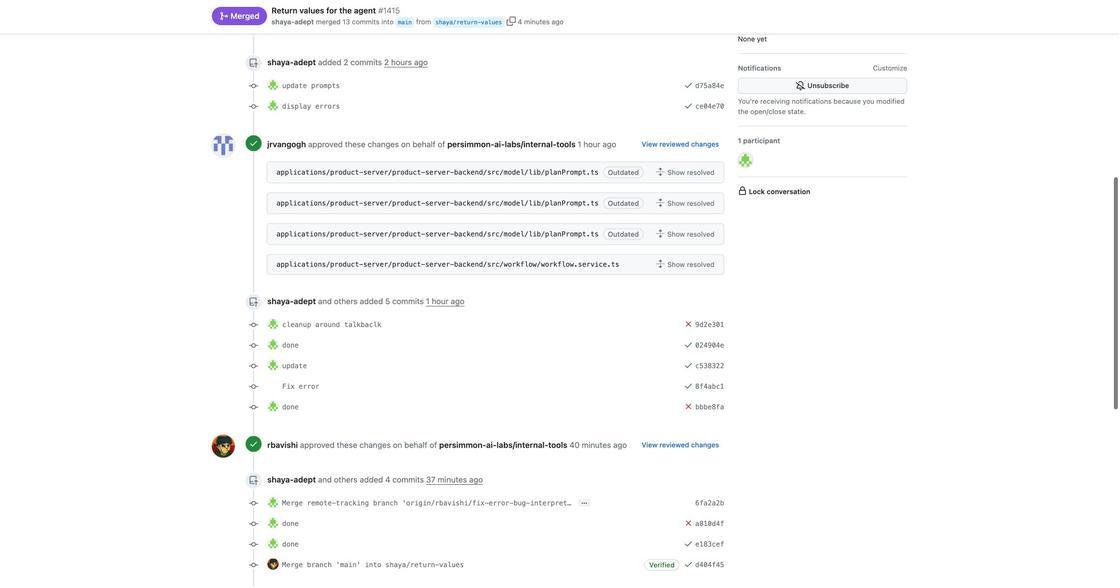 Task type: describe. For each thing, give the bounding box(es) containing it.
1 14 / 14 checks ok image from the top
[[684, 101, 693, 110]]

3 14 / 14 checks ok image from the top
[[684, 381, 693, 391]]

2 unfold image from the top
[[656, 198, 665, 207]]

10 / 14 checks ok image
[[684, 320, 693, 329]]

1 unfold image from the top
[[656, 167, 665, 176]]

lock image
[[738, 186, 747, 196]]

13 / 14 checks ok image
[[684, 519, 693, 528]]

@shaya adept image for 3rd git commit icon from the top
[[267, 401, 279, 412]]

@rbavishi image
[[267, 558, 279, 570]]

3 git commit image from the top
[[249, 403, 258, 412]]

2 14 / 14 checks ok image from the top
[[684, 361, 693, 370]]

copy image
[[507, 17, 516, 26]]

rbavishi image
[[212, 435, 235, 458]]

git commit image for 5th 14 / 14 checks ok image from the bottom
[[249, 102, 258, 111]]

@shaya adept image for 4th git commit icon from the bottom of the page
[[267, 318, 279, 330]]

5 14 / 14 checks ok image from the top
[[684, 560, 693, 569]]

3 unfold image from the top
[[656, 229, 665, 238]]

4 14 / 14 checks ok image from the top
[[684, 539, 693, 548]]

repo push image for 13 / 14 checks ok icon
[[249, 476, 258, 485]]

git commit image for third 14 / 14 checks ok image from the top
[[249, 382, 258, 391]]

status: merged image
[[219, 12, 229, 21]]

14 / 14 checks ok image for third @shaya adept icon from the bottom of the page
[[684, 340, 693, 349]]

check image
[[249, 439, 258, 449]]

repo push image for third @shaya adept icon from the bottom of the page 14 / 14 checks ok icon
[[249, 298, 258, 307]]

4 @shaya adept image from the top
[[267, 359, 279, 371]]



Task type: vqa. For each thing, say whether or not it's contained in the screenshot.
third git commit icon
yes



Task type: locate. For each thing, give the bounding box(es) containing it.
jrvangogh image
[[212, 134, 235, 157]]

bell slash image
[[796, 81, 805, 90]]

13 / 14 checks ok image
[[684, 402, 693, 411]]

repo push image
[[249, 59, 258, 68]]

5 git commit image from the top
[[249, 561, 258, 570]]

1 git commit image from the top
[[249, 102, 258, 111]]

5 @shaya adept image from the top
[[267, 401, 279, 412]]

1 git commit image from the top
[[249, 81, 258, 91]]

1 14 / 14 checks ok image from the top
[[684, 81, 693, 90]]

check image
[[249, 139, 258, 148]]

4 unfold image from the top
[[656, 259, 665, 268]]

1 vertical spatial 14 / 14 checks ok image
[[684, 340, 693, 349]]

2 git commit image from the top
[[249, 341, 258, 350]]

repo push image
[[249, 298, 258, 307], [249, 476, 258, 485]]

3 @shaya adept image from the top
[[267, 339, 279, 350]]

@shaya adept image for first git commit icon
[[267, 79, 279, 91]]

unfold image
[[656, 167, 665, 176], [656, 198, 665, 207], [656, 229, 665, 238], [656, 259, 665, 268]]

4 git commit image from the top
[[249, 540, 258, 549]]

0 vertical spatial 14 / 14 checks ok image
[[684, 81, 693, 90]]

2 @shaya adept image from the top
[[267, 318, 279, 330]]

tag image
[[249, 22, 258, 31]]

git commit image for third @shaya adept icon from the bottom of the page 14 / 14 checks ok icon
[[249, 341, 258, 350]]

git commit image for second 14 / 14 checks ok image
[[249, 362, 258, 371]]

@shaya adept image
[[267, 100, 279, 111], [738, 153, 753, 168], [267, 497, 279, 508], [267, 517, 279, 529], [267, 538, 279, 549]]

14 / 14 checks ok image
[[684, 81, 693, 90], [684, 340, 693, 349]]

git commit image
[[249, 102, 258, 111], [249, 341, 258, 350], [249, 362, 258, 371], [249, 382, 258, 391], [249, 499, 258, 508], [249, 520, 258, 529]]

14 / 14 checks ok image
[[684, 101, 693, 110], [684, 361, 693, 370], [684, 381, 693, 391], [684, 539, 693, 548], [684, 560, 693, 569]]

14 / 14 checks ok image for @shaya adept icon related to first git commit icon
[[684, 81, 693, 90]]

git commit image for 13 / 14 checks ok icon
[[249, 520, 258, 529]]

0 vertical spatial repo push image
[[249, 298, 258, 307]]

git commit image
[[249, 81, 258, 91], [249, 321, 258, 330], [249, 403, 258, 412], [249, 540, 258, 549], [249, 561, 258, 570]]

2 14 / 14 checks ok image from the top
[[684, 340, 693, 349]]

1 repo push image from the top
[[249, 298, 258, 307]]

1 vertical spatial repo push image
[[249, 476, 258, 485]]

6 git commit image from the top
[[249, 520, 258, 529]]

2 repo push image from the top
[[249, 476, 258, 485]]

2 git commit image from the top
[[249, 321, 258, 330]]

4 git commit image from the top
[[249, 382, 258, 391]]

1 @shaya adept image from the top
[[267, 79, 279, 91]]

@github actions image
[[267, 21, 279, 32]]

5 git commit image from the top
[[249, 499, 258, 508]]

3 git commit image from the top
[[249, 362, 258, 371]]

@shaya adept image
[[267, 79, 279, 91], [267, 318, 279, 330], [267, 339, 279, 350], [267, 359, 279, 371], [267, 401, 279, 412]]



